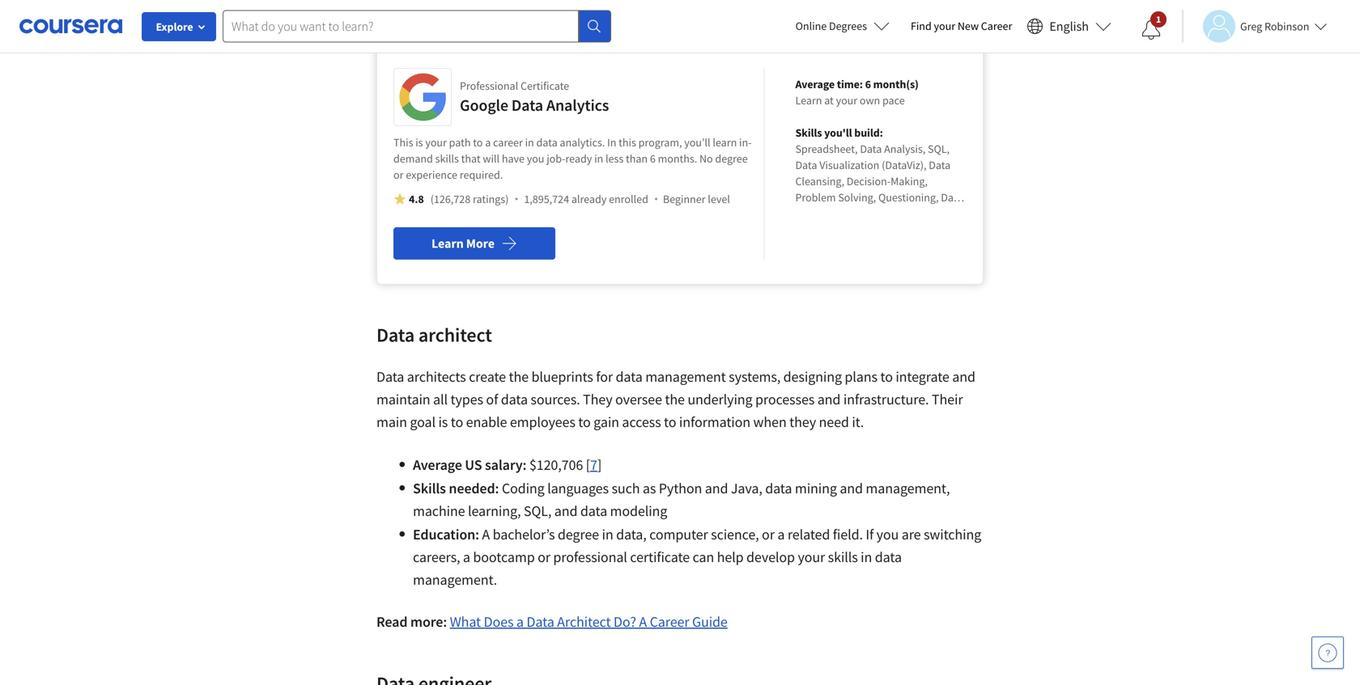 Task type: describe. For each thing, give the bounding box(es) containing it.
$120,706
[[530, 456, 583, 475]]

architects
[[407, 368, 466, 386]]

are
[[902, 526, 921, 544]]

1 horizontal spatial or
[[538, 549, 551, 567]]

management.
[[413, 571, 497, 590]]

machine
[[413, 502, 465, 521]]

degrees
[[829, 19, 867, 33]]

do? for analyst
[[604, 2, 627, 20]]

develop
[[747, 549, 795, 567]]

is inside data architects create the blueprints for data management systems, designing plans to integrate and maintain all types of data sources. they oversee the underlying processes and infrastructure. their main goal is to enable employees to gain access to information when they need it.
[[438, 413, 448, 432]]

enrolled
[[609, 192, 649, 207]]

us
[[465, 456, 482, 475]]

[
[[586, 456, 590, 475]]

skills you'll build:
[[796, 126, 883, 140]]

and right mining
[[840, 480, 863, 498]]

you'll
[[824, 126, 852, 140]]

maintain
[[377, 391, 430, 409]]

more
[[466, 236, 495, 252]]

their
[[932, 391, 963, 409]]

data inside this is your path to a career in data analytics. in this program, you'll learn in- demand skills that will have you job-ready in less than 6 months. no degree or experience required.
[[537, 135, 558, 150]]

english button
[[1021, 0, 1118, 53]]

beginner
[[663, 192, 706, 207]]

professional inside professional certificate google data analytics
[[460, 79, 518, 93]]

more: for what does a data analyst do? a career guide
[[411, 2, 447, 20]]

1,895,724
[[524, 192, 569, 207]]

skills inside a bachelor's degree in data, computer science, or a related field. if you are switching careers, a bootcamp or professional certificate can help develop your skills in data management.
[[828, 549, 858, 567]]

enable
[[466, 413, 507, 432]]

data architects create the blueprints for data management systems, designing plans to integrate and maintain all types of data sources. they oversee the underlying processes and infrastructure. their main goal is to enable employees to gain access to information when they need it.
[[377, 368, 976, 432]]

field.
[[833, 526, 863, 544]]

guide for what does a data architect do? a career guide
[[692, 613, 728, 632]]

experience
[[406, 168, 458, 182]]

java,
[[731, 480, 763, 498]]

in
[[607, 135, 617, 150]]

learn more button
[[394, 228, 556, 260]]

infrastructure.
[[844, 391, 929, 409]]

than
[[626, 151, 648, 166]]

and down languages
[[555, 502, 578, 521]]

more: for what does a data architect do? a career guide
[[411, 613, 447, 632]]

1 vertical spatial or
[[762, 526, 775, 544]]

a bachelor's degree in data, computer science, or a related field. if you are switching careers, a bootcamp or professional certificate can help develop your skills in data management.
[[413, 526, 982, 590]]

this is your path to a career in data analytics. in this program, you'll learn in- demand skills that will have you job-ready in less than 6 months. no degree or experience required.
[[394, 135, 752, 182]]

for
[[596, 368, 613, 386]]

greg robinson button
[[1182, 10, 1328, 43]]

data left analyst
[[527, 2, 554, 20]]

in left data,
[[602, 526, 614, 544]]

coding
[[502, 480, 545, 498]]

online degrees button
[[783, 8, 903, 44]]

to left gain
[[578, 413, 591, 432]]

your inside a bachelor's degree in data, computer science, or a related field. if you are switching careers, a bootcamp or professional certificate can help develop your skills in data management.
[[798, 549, 825, 567]]

analyst
[[557, 2, 601, 20]]

at
[[825, 93, 834, 108]]

access
[[622, 413, 661, 432]]

what does a data analyst do? a career guide link
[[450, 2, 718, 20]]

need
[[819, 413, 849, 432]]

and left java,
[[705, 480, 728, 498]]

information
[[679, 413, 751, 432]]

in right the "career" at the left top
[[525, 135, 534, 150]]

languages
[[548, 480, 609, 498]]

online degrees
[[796, 19, 867, 33]]

own
[[860, 93, 880, 108]]

needed:
[[449, 480, 499, 498]]

your inside find your new career link
[[934, 19, 956, 33]]

skills needed:
[[413, 480, 502, 498]]

build:
[[855, 126, 883, 140]]

learn
[[713, 135, 737, 150]]

beginner level
[[663, 192, 730, 207]]

bootcamp
[[473, 549, 535, 567]]

help
[[717, 549, 744, 567]]

your inside this is your path to a career in data analytics. in this program, you'll learn in- demand skills that will have you job-ready in less than 6 months. no degree or experience required.
[[425, 135, 447, 150]]

switching
[[924, 526, 982, 544]]

does for what does a data architect do? a career guide
[[484, 613, 514, 632]]

time:
[[837, 77, 863, 92]]

or inside this is your path to a career in data analytics. in this program, you'll learn in- demand skills that will have you job-ready in less than 6 months. no degree or experience required.
[[394, 168, 404, 182]]

professional certificate google data analytics
[[460, 79, 609, 115]]

a for analyst
[[630, 2, 637, 20]]

months.
[[658, 151, 697, 166]]

this
[[619, 135, 636, 150]]

(126,728
[[431, 192, 471, 207]]

mining
[[795, 480, 837, 498]]

robinson
[[1265, 19, 1310, 34]]

that
[[461, 151, 481, 166]]

goal
[[410, 413, 436, 432]]

degree inside a bachelor's degree in data, computer science, or a related field. if you are switching careers, a bootcamp or professional certificate can help develop your skills in data management.
[[558, 526, 599, 544]]

read more: what does a data architect do? a career guide
[[377, 613, 728, 632]]

a inside this is your path to a career in data analytics. in this program, you'll learn in- demand skills that will have you job-ready in less than 6 months. no degree or experience required.
[[485, 135, 491, 150]]

program,
[[639, 135, 682, 150]]

data up 'architects'
[[377, 323, 415, 347]]

google
[[460, 95, 508, 115]]

job-
[[547, 151, 566, 166]]

career
[[493, 135, 523, 150]]

processes
[[756, 391, 815, 409]]

and up need
[[818, 391, 841, 409]]

analytics.
[[560, 135, 605, 150]]

google image
[[398, 73, 447, 121]]

oversee
[[615, 391, 662, 409]]

plans
[[845, 368, 878, 386]]

you'll
[[684, 135, 711, 150]]

will
[[483, 151, 500, 166]]

analytics
[[547, 95, 609, 115]]

learn more
[[432, 236, 495, 252]]

skills for skills you'll build:
[[796, 126, 822, 140]]

read more: what does a data analyst do? a career guide
[[377, 2, 718, 20]]

no
[[700, 151, 713, 166]]

data inside a bachelor's degree in data, computer science, or a related field. if you are switching careers, a bootcamp or professional certificate can help develop your skills in data management.
[[875, 549, 902, 567]]

a up the management.
[[463, 549, 470, 567]]

in down if
[[861, 549, 872, 567]]

you inside this is your path to a career in data analytics. in this program, you'll learn in- demand skills that will have you job-ready in less than 6 months. no degree or experience required.
[[527, 151, 545, 166]]

a left architect
[[517, 613, 524, 632]]

career for what does a data analyst do? a career guide
[[640, 2, 680, 20]]

read for read more: what does a data analyst do? a career guide
[[377, 2, 408, 20]]

professional inside a bachelor's degree in data, computer science, or a related field. if you are switching careers, a bootcamp or professional certificate can help develop your skills in data management.
[[553, 549, 627, 567]]

data up oversee
[[616, 368, 643, 386]]



Task type: locate. For each thing, give the bounding box(es) containing it.
sources.
[[531, 391, 580, 409]]

average inside average time: 6 month(s) learn at your own pace
[[796, 77, 835, 92]]

python
[[659, 480, 702, 498]]

skills down path
[[435, 151, 459, 166]]

does for what does a data analyst do? a career guide
[[484, 2, 514, 20]]

1 vertical spatial the
[[665, 391, 685, 409]]

to
[[473, 135, 483, 150], [881, 368, 893, 386], [451, 413, 463, 432], [578, 413, 591, 432], [664, 413, 677, 432]]

management,
[[866, 480, 950, 498]]

science,
[[711, 526, 759, 544]]

what
[[450, 2, 481, 20], [450, 613, 481, 632]]

do? right architect
[[614, 613, 636, 632]]

skills inside this is your path to a career in data analytics. in this program, you'll learn in- demand skills that will have you job-ready in less than 6 months. no degree or experience required.
[[435, 151, 459, 166]]

1 horizontal spatial the
[[665, 391, 685, 409]]

help center image
[[1318, 644, 1338, 663]]

they
[[583, 391, 613, 409]]

learn inside average time: 6 month(s) learn at your own pace
[[796, 93, 822, 108]]

1 vertical spatial does
[[484, 613, 514, 632]]

1 horizontal spatial skills
[[828, 549, 858, 567]]

read
[[377, 2, 408, 20], [377, 613, 408, 632]]

less
[[606, 151, 624, 166]]

data left architect
[[527, 613, 554, 632]]

1 horizontal spatial 6
[[865, 77, 871, 92]]

data up maintain
[[377, 368, 404, 386]]

4.8
[[409, 192, 424, 207]]

does
[[484, 2, 514, 20], [484, 613, 514, 632]]

1 vertical spatial you
[[877, 526, 899, 544]]

1 horizontal spatial certificate
[[630, 549, 690, 567]]

0 vertical spatial do?
[[604, 2, 627, 20]]

designing
[[784, 368, 842, 386]]

2 more: from the top
[[411, 613, 447, 632]]

0 horizontal spatial skills
[[413, 480, 446, 498]]

the down management
[[665, 391, 685, 409]]

data architect
[[377, 323, 492, 347]]

new
[[958, 19, 979, 33]]

a
[[630, 2, 637, 20], [482, 526, 490, 544], [639, 613, 647, 632]]

greg robinson
[[1241, 19, 1310, 34]]

a right analyst
[[630, 2, 637, 20]]

you inside a bachelor's degree in data, computer science, or a related field. if you are switching careers, a bootcamp or professional certificate can help develop your skills in data management.
[[877, 526, 899, 544]]

your left path
[[425, 135, 447, 150]]

0 vertical spatial guide
[[683, 2, 718, 20]]

month(s)
[[873, 77, 919, 92]]

read for read more: what does a data architect do? a career guide
[[377, 613, 408, 632]]

learn left at
[[796, 93, 822, 108]]

what for what does a data analyst do? a career guide
[[450, 2, 481, 20]]

is right the this
[[416, 135, 423, 150]]

0 vertical spatial you
[[527, 151, 545, 166]]

your down related
[[798, 549, 825, 567]]

to right access at left bottom
[[664, 413, 677, 432]]

average up at
[[796, 77, 835, 92]]

sql,
[[524, 502, 552, 521]]

average up 'skills needed:'
[[413, 456, 462, 475]]

average time: 6 month(s) learn at your own pace
[[796, 77, 919, 108]]

level
[[708, 192, 730, 207]]

1 horizontal spatial average
[[796, 77, 835, 92]]

skills
[[796, 126, 822, 140], [413, 480, 446, 498]]

management
[[646, 368, 726, 386]]

1 vertical spatial read
[[377, 613, 408, 632]]

ready
[[566, 151, 592, 166]]

certificate down computer
[[630, 549, 690, 567]]

career right analyst
[[640, 2, 680, 20]]

0 vertical spatial is
[[416, 135, 423, 150]]

or up develop
[[762, 526, 775, 544]]

0 horizontal spatial learn
[[432, 236, 464, 252]]

1
[[1156, 13, 1161, 26]]

2 vertical spatial a
[[639, 613, 647, 632]]

or down the bachelor's
[[538, 549, 551, 567]]

None search field
[[223, 10, 611, 43]]

]
[[598, 456, 602, 475]]

0 horizontal spatial average
[[413, 456, 462, 475]]

coding languages such as python and java, data mining and management, machine learning, sql, and data modeling
[[413, 480, 950, 521]]

0 horizontal spatial a
[[482, 526, 490, 544]]

your down time:
[[836, 93, 858, 108]]

architect
[[557, 613, 611, 632]]

career down a bachelor's degree in data, computer science, or a related field. if you are switching careers, a bootcamp or professional certificate can help develop your skills in data management. at the bottom of the page
[[650, 613, 690, 632]]

data down are
[[875, 549, 902, 567]]

0 horizontal spatial skills
[[435, 151, 459, 166]]

1 vertical spatial professional
[[553, 549, 627, 567]]

path
[[449, 135, 471, 150]]

2 horizontal spatial a
[[639, 613, 647, 632]]

7
[[590, 456, 598, 475]]

all
[[433, 391, 448, 409]]

0 horizontal spatial is
[[416, 135, 423, 150]]

already
[[572, 192, 607, 207]]

data inside professional certificate google data analytics
[[512, 95, 543, 115]]

degree down languages
[[558, 526, 599, 544]]

0 vertical spatial 6
[[865, 77, 871, 92]]

professional down data,
[[553, 549, 627, 567]]

learn left more
[[432, 236, 464, 252]]

0 vertical spatial what
[[450, 2, 481, 20]]

if
[[866, 526, 874, 544]]

average for average time: 6 month(s) learn at your own pace
[[796, 77, 835, 92]]

0 vertical spatial more:
[[411, 2, 447, 20]]

online
[[796, 19, 827, 33]]

2 vertical spatial or
[[538, 549, 551, 567]]

0 vertical spatial certificate
[[521, 79, 569, 93]]

coursera image
[[19, 13, 122, 39]]

do? right analyst
[[604, 2, 627, 20]]

a up will
[[485, 135, 491, 150]]

bachelor's
[[493, 526, 555, 544]]

6 inside average time: 6 month(s) learn at your own pace
[[865, 77, 871, 92]]

guide for what does a data analyst do? a career guide
[[683, 2, 718, 20]]

1 vertical spatial guide
[[692, 613, 728, 632]]

1 vertical spatial 6
[[650, 151, 656, 166]]

1 horizontal spatial skills
[[796, 126, 822, 140]]

1 vertical spatial certificate
[[630, 549, 690, 567]]

2 does from the top
[[484, 613, 514, 632]]

main
[[377, 413, 407, 432]]

computer
[[650, 526, 708, 544]]

skills for skills needed:
[[413, 480, 446, 498]]

learn inside button
[[432, 236, 464, 252]]

data up the "career" at the left top
[[512, 95, 543, 115]]

it.
[[852, 413, 864, 432]]

you right if
[[877, 526, 899, 544]]

types
[[451, 391, 483, 409]]

1 vertical spatial skills
[[828, 549, 858, 567]]

does left analyst
[[484, 2, 514, 20]]

as
[[643, 480, 656, 498]]

1 vertical spatial what
[[450, 613, 481, 632]]

1 vertical spatial skills
[[413, 480, 446, 498]]

data right java,
[[765, 480, 792, 498]]

2 what from the top
[[450, 613, 481, 632]]

0 horizontal spatial or
[[394, 168, 404, 182]]

demand
[[394, 151, 433, 166]]

what does a data architect do? a career guide link
[[450, 613, 728, 632]]

1 vertical spatial learn
[[432, 236, 464, 252]]

or down demand
[[394, 168, 404, 182]]

certificate inside a bachelor's degree in data, computer science, or a related field. if you are switching careers, a bootcamp or professional certificate can help develop your skills in data management.
[[630, 549, 690, 567]]

to down the "types"
[[451, 413, 463, 432]]

related
[[788, 526, 830, 544]]

is inside this is your path to a career in data analytics. in this program, you'll learn in- demand skills that will have you job-ready in less than 6 months. no degree or experience required.
[[416, 135, 423, 150]]

to up infrastructure.
[[881, 368, 893, 386]]

a up develop
[[778, 526, 785, 544]]

greg
[[1241, 19, 1263, 34]]

0 vertical spatial learn
[[796, 93, 822, 108]]

1 horizontal spatial professional
[[553, 549, 627, 567]]

your right 'find'
[[934, 19, 956, 33]]

learning,
[[468, 502, 521, 521]]

architect
[[419, 323, 492, 347]]

professional up google at the top
[[460, 79, 518, 93]]

1 horizontal spatial a
[[630, 2, 637, 20]]

skills left the you'll
[[796, 126, 822, 140]]

data inside data architects create the blueprints for data management systems, designing plans to integrate and maintain all types of data sources. they oversee the underlying processes and infrastructure. their main goal is to enable employees to gain access to information when they need it.
[[377, 368, 404, 386]]

6 right 'than'
[[650, 151, 656, 166]]

a right architect
[[639, 613, 647, 632]]

0 horizontal spatial you
[[527, 151, 545, 166]]

1 vertical spatial degree
[[558, 526, 599, 544]]

english
[[1050, 18, 1089, 34]]

1 more: from the top
[[411, 2, 447, 20]]

the right the create
[[509, 368, 529, 386]]

0 vertical spatial skills
[[796, 126, 822, 140]]

2 read from the top
[[377, 613, 408, 632]]

in left 'less'
[[594, 151, 603, 166]]

data
[[527, 2, 554, 20], [512, 95, 543, 115], [377, 323, 415, 347], [377, 368, 404, 386], [527, 613, 554, 632]]

1 horizontal spatial learn
[[796, 93, 822, 108]]

6 up own
[[865, 77, 871, 92]]

show notifications image
[[1142, 20, 1161, 40]]

1 vertical spatial is
[[438, 413, 448, 432]]

1 horizontal spatial degree
[[715, 151, 748, 166]]

a for architect
[[639, 613, 647, 632]]

0 horizontal spatial professional
[[460, 79, 518, 93]]

0 horizontal spatial the
[[509, 368, 529, 386]]

4.8 (126,728 ratings)
[[409, 192, 509, 207]]

is right goal
[[438, 413, 448, 432]]

a down learning,
[[482, 526, 490, 544]]

pace
[[883, 93, 905, 108]]

0 vertical spatial or
[[394, 168, 404, 182]]

careers,
[[413, 549, 460, 567]]

gain
[[594, 413, 619, 432]]

average us salary: $120,706 [ 7 ]
[[413, 456, 602, 475]]

6 inside this is your path to a career in data analytics. in this program, you'll learn in- demand skills that will have you job-ready in less than 6 months. no degree or experience required.
[[650, 151, 656, 166]]

you left the job-
[[527, 151, 545, 166]]

career right new
[[981, 19, 1013, 33]]

skills up machine
[[413, 480, 446, 498]]

to up that
[[473, 135, 483, 150]]

0 vertical spatial professional
[[460, 79, 518, 93]]

certificate up analytics
[[521, 79, 569, 93]]

ratings)
[[473, 192, 509, 207]]

0 vertical spatial degree
[[715, 151, 748, 166]]

a inside a bachelor's degree in data, computer science, or a related field. if you are switching careers, a bootcamp or professional certificate can help develop your skills in data management.
[[482, 526, 490, 544]]

What do you want to learn? text field
[[223, 10, 579, 43]]

and up their
[[953, 368, 976, 386]]

0 horizontal spatial 6
[[650, 151, 656, 166]]

blueprints
[[532, 368, 593, 386]]

1 does from the top
[[484, 2, 514, 20]]

1 vertical spatial average
[[413, 456, 462, 475]]

data up the job-
[[537, 135, 558, 150]]

career inside find your new career link
[[981, 19, 1013, 33]]

0 horizontal spatial degree
[[558, 526, 599, 544]]

to inside this is your path to a career in data analytics. in this program, you'll learn in- demand skills that will have you job-ready in less than 6 months. no degree or experience required.
[[473, 135, 483, 150]]

employees
[[510, 413, 576, 432]]

0 vertical spatial the
[[509, 368, 529, 386]]

systems,
[[729, 368, 781, 386]]

0 vertical spatial read
[[377, 2, 408, 20]]

skills down the field.
[[828, 549, 858, 567]]

1 horizontal spatial you
[[877, 526, 899, 544]]

2 horizontal spatial or
[[762, 526, 775, 544]]

average for average us salary: $120,706 [ 7 ]
[[413, 456, 462, 475]]

do?
[[604, 2, 627, 20], [614, 613, 636, 632]]

do? for architect
[[614, 613, 636, 632]]

0 vertical spatial a
[[630, 2, 637, 20]]

a
[[517, 2, 524, 20], [485, 135, 491, 150], [778, 526, 785, 544], [463, 549, 470, 567], [517, 613, 524, 632]]

can
[[693, 549, 714, 567]]

this
[[394, 135, 413, 150]]

1 horizontal spatial is
[[438, 413, 448, 432]]

1 vertical spatial a
[[482, 526, 490, 544]]

what for what does a data architect do? a career guide
[[450, 613, 481, 632]]

does down the management.
[[484, 613, 514, 632]]

certificate inside professional certificate google data analytics
[[521, 79, 569, 93]]

career for what does a data architect do? a career guide
[[650, 613, 690, 632]]

0 vertical spatial average
[[796, 77, 835, 92]]

0 vertical spatial skills
[[435, 151, 459, 166]]

1 read from the top
[[377, 2, 408, 20]]

1 what from the top
[[450, 2, 481, 20]]

degree down learn
[[715, 151, 748, 166]]

explore button
[[142, 12, 216, 41]]

your inside average time: 6 month(s) learn at your own pace
[[836, 93, 858, 108]]

0 vertical spatial does
[[484, 2, 514, 20]]

1 vertical spatial more:
[[411, 613, 447, 632]]

a left analyst
[[517, 2, 524, 20]]

average
[[796, 77, 835, 92], [413, 456, 462, 475]]

0 horizontal spatial certificate
[[521, 79, 569, 93]]

modeling
[[610, 502, 668, 521]]

the
[[509, 368, 529, 386], [665, 391, 685, 409]]

data right of
[[501, 391, 528, 409]]

1 vertical spatial do?
[[614, 613, 636, 632]]

data down languages
[[581, 502, 607, 521]]

degree inside this is your path to a career in data analytics. in this program, you'll learn in- demand skills that will have you job-ready in less than 6 months. no degree or experience required.
[[715, 151, 748, 166]]

is
[[416, 135, 423, 150], [438, 413, 448, 432]]



Task type: vqa. For each thing, say whether or not it's contained in the screenshot.
menu
no



